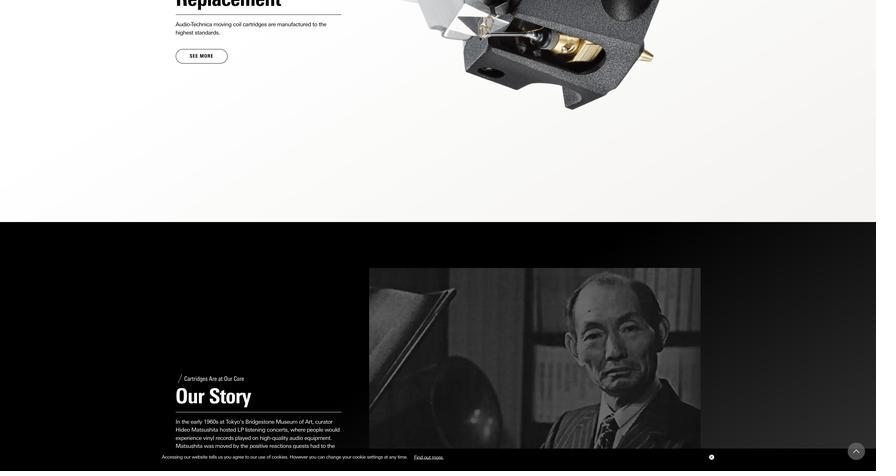 Task type: describe. For each thing, give the bounding box(es) containing it.
out
[[424, 454, 431, 460]]

more.
[[432, 454, 444, 460]]

equipment.
[[305, 435, 332, 441]]

the right the in
[[182, 419, 189, 425]]

experience
[[176, 435, 202, 441]]

see more button
[[176, 49, 228, 64]]

frustrated
[[214, 451, 237, 458]]

played
[[235, 435, 251, 441]]

would
[[325, 427, 340, 433]]

from
[[234, 459, 245, 466]]

tells
[[209, 454, 217, 460]]

curator
[[315, 419, 333, 425]]

1 horizontal spatial high-
[[286, 451, 299, 458]]

website
[[192, 454, 208, 460]]

use
[[258, 454, 265, 460]]

are
[[209, 375, 217, 383]]

experiencing
[[247, 459, 277, 466]]

hosted
[[220, 427, 236, 433]]

accessing our website tells us you agree to our use of cookies. however you can change your cookie settings at any time.
[[162, 454, 409, 460]]

see
[[190, 53, 198, 59]]

manufactured
[[277, 21, 311, 28]]

0 horizontal spatial people
[[216, 459, 232, 466]]

find out more. link
[[409, 452, 449, 462]]

agree
[[233, 454, 244, 460]]

0 vertical spatial listening
[[245, 427, 265, 433]]

where
[[290, 427, 306, 433]]

standards.
[[195, 29, 220, 36]]

find
[[414, 454, 423, 460]]

bridgestone
[[245, 419, 274, 425]]

the left the "use"
[[249, 451, 257, 458]]

records
[[216, 435, 234, 441]]

0 horizontal spatial high-
[[260, 435, 272, 441]]

early
[[191, 419, 202, 425]]

fidelity
[[299, 451, 314, 458]]

vinyl
[[203, 435, 214, 441]]

quality
[[272, 435, 288, 441]]

in the early 1960s at tokyo's bridgestone museum of art, curator hideo matsushita hosted lp listening concerts, where people would experience vinyl records played on high-quality audio equipment. matsushita was moved by the positive reactions guests had to the music, but was frustrated that the expense of high-fidelity listening prevented many people from experiencing it.
[[176, 419, 340, 466]]

audio-technica moving coil cartridges are manufactured to the highest standards.
[[176, 21, 327, 36]]

reactions
[[270, 443, 292, 449]]

cookie
[[353, 454, 366, 460]]

0 horizontal spatial of
[[267, 454, 271, 460]]

museum
[[276, 419, 298, 425]]

2 our from the left
[[250, 454, 257, 460]]

0 vertical spatial was
[[204, 443, 214, 449]]

1 horizontal spatial people
[[307, 427, 323, 433]]

see more
[[190, 53, 213, 59]]

0 horizontal spatial our
[[176, 384, 204, 409]]

on
[[252, 435, 259, 441]]

technica
[[191, 21, 212, 28]]

guests
[[293, 443, 309, 449]]

to for our
[[245, 454, 249, 460]]

cookies.
[[272, 454, 289, 460]]

2 vertical spatial at
[[384, 454, 388, 460]]

at inside in the early 1960s at tokyo's bridgestone museum of art, curator hideo matsushita hosted lp listening concerts, where people would experience vinyl records played on high-quality audio equipment. matsushita was moved by the positive reactions guests had to the music, but was frustrated that the expense of high-fidelity listening prevented many people from experiencing it.
[[220, 419, 224, 425]]

us
[[218, 454, 223, 460]]

2 you from the left
[[309, 454, 316, 460]]

find out more.
[[414, 454, 444, 460]]

1 horizontal spatial our
[[224, 375, 232, 383]]

can
[[318, 454, 325, 460]]

change
[[326, 454, 341, 460]]



Task type: locate. For each thing, give the bounding box(es) containing it.
coil
[[233, 21, 241, 28]]

0 horizontal spatial you
[[224, 454, 231, 460]]

0 vertical spatial to
[[313, 21, 317, 28]]

1960s
[[204, 419, 218, 425]]

people down frustrated
[[216, 459, 232, 466]]

1 horizontal spatial listening
[[316, 451, 336, 458]]

prevented
[[176, 459, 200, 466]]

0 vertical spatial matsushita
[[191, 427, 218, 433]]

you
[[224, 454, 231, 460], [309, 454, 316, 460]]

to
[[313, 21, 317, 28], [321, 443, 326, 449], [245, 454, 249, 460]]

audio-
[[176, 21, 191, 28]]

positive
[[250, 443, 268, 449]]

listening
[[245, 427, 265, 433], [316, 451, 336, 458]]

high- right on
[[260, 435, 272, 441]]

1 horizontal spatial of
[[280, 451, 285, 458]]

the inside audio-technica moving coil cartridges are manufactured to the highest standards.
[[319, 21, 327, 28]]

moved
[[215, 443, 232, 449]]

was
[[204, 443, 214, 449], [202, 451, 212, 458]]

that
[[239, 451, 248, 458]]

to inside audio-technica moving coil cartridges are manufactured to the highest standards.
[[313, 21, 317, 28]]

to for the
[[313, 21, 317, 28]]

our story
[[176, 384, 251, 409]]

1 horizontal spatial our
[[250, 454, 257, 460]]

audio
[[290, 435, 303, 441]]

in
[[176, 419, 180, 425]]

you right 'us'
[[224, 454, 231, 460]]

our down cartridges
[[176, 384, 204, 409]]

1 our from the left
[[184, 454, 191, 460]]

our left core
[[224, 375, 232, 383]]

of right the "use"
[[267, 454, 271, 460]]

to right agree at the bottom of the page
[[245, 454, 249, 460]]

story
[[209, 384, 251, 409]]

at right are
[[218, 375, 223, 383]]

of
[[299, 419, 304, 425], [280, 451, 285, 458], [267, 454, 271, 460]]

1 vertical spatial was
[[202, 451, 212, 458]]

1 vertical spatial matsushita
[[176, 443, 203, 449]]

highest
[[176, 29, 193, 36]]

2 horizontal spatial of
[[299, 419, 304, 425]]

settings
[[367, 454, 383, 460]]

you left can
[[309, 454, 316, 460]]

listening down had
[[316, 451, 336, 458]]

to right had
[[321, 443, 326, 449]]

concerts,
[[267, 427, 289, 433]]

0 vertical spatial people
[[307, 427, 323, 433]]

0 horizontal spatial to
[[245, 454, 249, 460]]

arrow up image
[[854, 448, 860, 455]]

people
[[307, 427, 323, 433], [216, 459, 232, 466]]

2 horizontal spatial to
[[321, 443, 326, 449]]

but
[[193, 451, 201, 458]]

people up equipment.
[[307, 427, 323, 433]]

of left the art,
[[299, 419, 304, 425]]

of up "it."
[[280, 451, 285, 458]]

many
[[201, 459, 215, 466]]

2 vertical spatial to
[[245, 454, 249, 460]]

the up the that
[[241, 443, 248, 449]]

1 vertical spatial our
[[176, 384, 204, 409]]

our left the "use"
[[250, 454, 257, 460]]

any
[[389, 454, 396, 460]]

the
[[319, 21, 327, 28], [182, 419, 189, 425], [241, 443, 248, 449], [327, 443, 335, 449], [249, 451, 257, 458]]

1 vertical spatial high-
[[286, 451, 299, 458]]

was up 'many'
[[202, 451, 212, 458]]

more
[[200, 53, 213, 59]]

matsushita
[[191, 427, 218, 433], [176, 443, 203, 449]]

cartridges
[[243, 21, 267, 28]]

our
[[224, 375, 232, 383], [176, 384, 204, 409]]

our
[[184, 454, 191, 460], [250, 454, 257, 460]]

had
[[310, 443, 320, 449]]

lp
[[238, 427, 244, 433]]

1 horizontal spatial you
[[309, 454, 316, 460]]

at left "any"
[[384, 454, 388, 460]]

core
[[234, 375, 244, 383]]

cartridges are at our core
[[184, 375, 244, 383]]

high- down guests
[[286, 451, 299, 458]]

cross image
[[710, 456, 713, 459]]

accessing
[[162, 454, 183, 460]]

listening up on
[[245, 427, 265, 433]]

matsushita down experience at the bottom of page
[[176, 443, 203, 449]]

to inside in the early 1960s at tokyo's bridgestone museum of art, curator hideo matsushita hosted lp listening concerts, where people would experience vinyl records played on high-quality audio equipment. matsushita was moved by the positive reactions guests had to the music, but was frustrated that the expense of high-fidelity listening prevented many people from experiencing it.
[[321, 443, 326, 449]]

1 vertical spatial people
[[216, 459, 232, 466]]

our left but
[[184, 454, 191, 460]]

the up the change
[[327, 443, 335, 449]]

expense
[[259, 451, 279, 458]]

time.
[[398, 454, 408, 460]]

0 vertical spatial our
[[224, 375, 232, 383]]

1 vertical spatial listening
[[316, 451, 336, 458]]

high-
[[260, 435, 272, 441], [286, 451, 299, 458]]

it.
[[279, 459, 283, 466]]

0 vertical spatial high-
[[260, 435, 272, 441]]

1 vertical spatial to
[[321, 443, 326, 449]]

cartridges
[[184, 375, 208, 383]]

0 horizontal spatial our
[[184, 454, 191, 460]]

1 horizontal spatial to
[[313, 21, 317, 28]]

matsushita up vinyl
[[191, 427, 218, 433]]

art,
[[305, 419, 314, 425]]

hideo
[[176, 427, 190, 433]]

was down vinyl
[[204, 443, 214, 449]]

1 you from the left
[[224, 454, 231, 460]]

however
[[290, 454, 308, 460]]

0 horizontal spatial listening
[[245, 427, 265, 433]]

at
[[218, 375, 223, 383], [220, 419, 224, 425], [384, 454, 388, 460]]

to right manufactured
[[313, 21, 317, 28]]

moving
[[214, 21, 232, 28]]

your
[[342, 454, 351, 460]]

1 vertical spatial at
[[220, 419, 224, 425]]

are
[[268, 21, 276, 28]]

at up hosted at bottom left
[[220, 419, 224, 425]]

the right manufactured
[[319, 21, 327, 28]]

by
[[233, 443, 239, 449]]

0 vertical spatial at
[[218, 375, 223, 383]]

tokyo's
[[226, 419, 244, 425]]

music,
[[176, 451, 192, 458]]



Task type: vqa. For each thing, say whether or not it's contained in the screenshot.
Tokyo's on the bottom
yes



